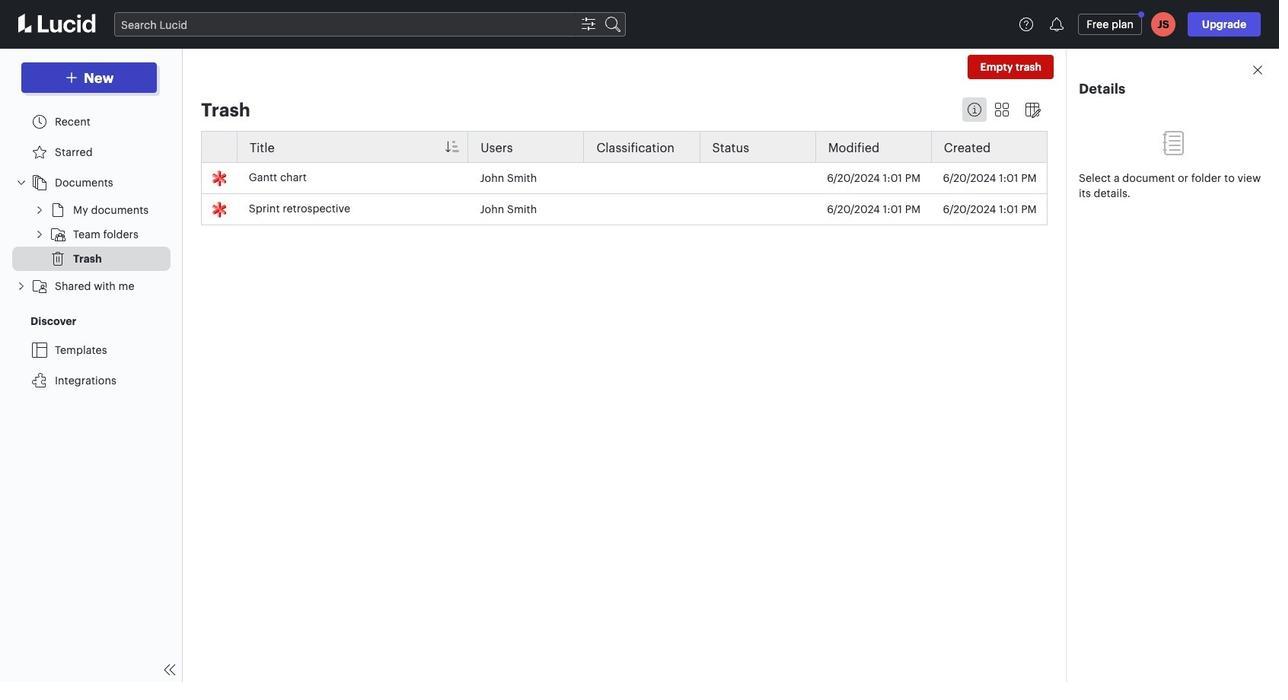 Task type: locate. For each thing, give the bounding box(es) containing it.
tree
[[12, 107, 171, 396]]

tree item
[[12, 247, 171, 271]]

group
[[12, 198, 171, 271]]



Task type: describe. For each thing, give the bounding box(es) containing it.
Search Lucid text field
[[115, 13, 576, 36]]



Task type: vqa. For each thing, say whether or not it's contained in the screenshot.
TREE
yes



